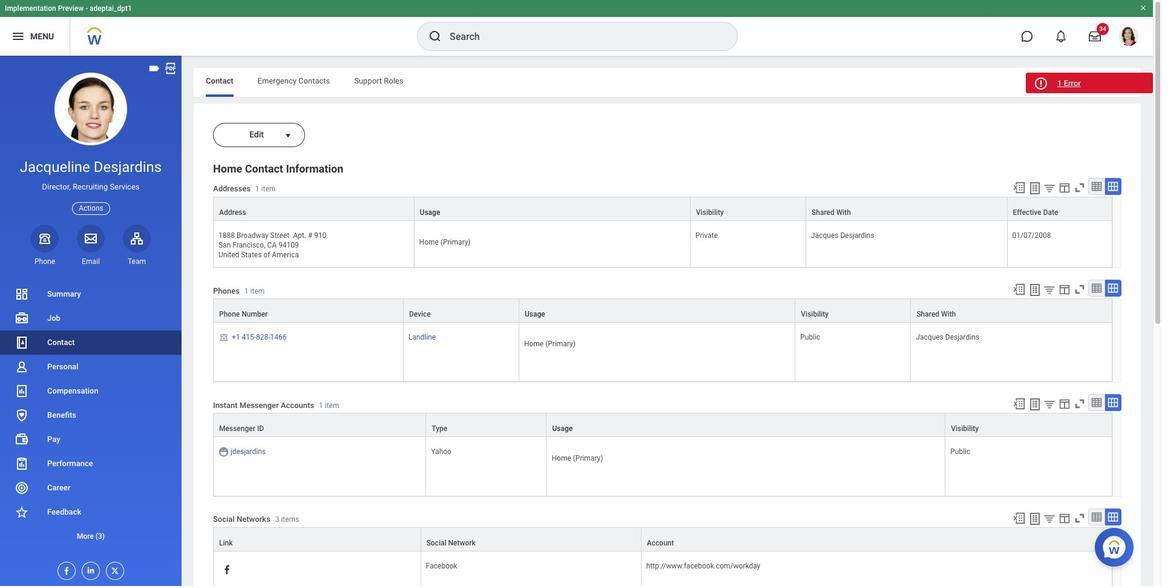 Task type: vqa. For each thing, say whether or not it's contained in the screenshot.
Actions
yes



Task type: locate. For each thing, give the bounding box(es) containing it.
items
[[281, 515, 299, 524]]

0 horizontal spatial social
[[213, 515, 235, 524]]

justify image
[[11, 29, 25, 44]]

ca
[[267, 241, 277, 250]]

list
[[0, 282, 182, 548]]

feedback link
[[0, 500, 182, 524]]

1 horizontal spatial phone
[[219, 310, 240, 319]]

6 row from the top
[[213, 437, 1113, 497]]

0 vertical spatial public
[[801, 333, 821, 342]]

export to excel image
[[1013, 283, 1026, 296], [1013, 397, 1026, 411], [1013, 512, 1026, 525]]

social for networks
[[213, 515, 235, 524]]

1 vertical spatial home (primary) element
[[524, 337, 576, 348]]

public element
[[801, 331, 821, 342], [951, 445, 971, 456]]

1 vertical spatial shared
[[917, 310, 940, 319]]

personal link
[[0, 355, 182, 379]]

tab list
[[194, 68, 1141, 97]]

0 vertical spatial social
[[213, 515, 235, 524]]

menu
[[30, 31, 54, 41]]

0 vertical spatial expand table image
[[1107, 180, 1119, 193]]

1 right the 'phones'
[[244, 287, 249, 295]]

export to excel image for accounts
[[1013, 397, 1026, 411]]

toolbar for phones
[[1007, 280, 1122, 299]]

phone down phone image
[[34, 257, 55, 266]]

0 vertical spatial export to excel image
[[1013, 283, 1026, 296]]

usage button for accounts
[[547, 414, 945, 437]]

toolbar
[[1007, 178, 1122, 197], [1007, 280, 1122, 299], [1007, 394, 1122, 413], [1007, 509, 1122, 527]]

tag image
[[148, 62, 161, 75]]

pay image
[[15, 432, 29, 447]]

http://www.facebook.com/workday
[[646, 562, 761, 570]]

benefits link
[[0, 403, 182, 427]]

phone button
[[31, 224, 59, 266]]

click to view/edit grid preferences image
[[1058, 283, 1072, 296], [1058, 397, 1072, 411]]

1 vertical spatial item
[[250, 287, 265, 295]]

0 vertical spatial fullscreen image
[[1073, 181, 1087, 194]]

desjardins inside "navigation pane" region
[[94, 159, 162, 176]]

actions button
[[72, 202, 110, 215]]

mail image
[[84, 231, 98, 246]]

1 inside phones 1 item
[[244, 287, 249, 295]]

facebook image
[[222, 564, 232, 575]]

1 vertical spatial jacques desjardins element
[[916, 331, 980, 342]]

instant messenger accounts 1 item
[[213, 401, 339, 410]]

1 vertical spatial select to filter grid data image
[[1043, 512, 1056, 525]]

visibility button
[[691, 197, 806, 220], [796, 299, 911, 322], [946, 414, 1112, 437]]

row
[[213, 197, 1113, 221], [213, 221, 1113, 268], [213, 299, 1113, 323], [213, 323, 1113, 382], [213, 413, 1113, 437], [213, 437, 1113, 497], [213, 527, 1113, 552], [213, 552, 1113, 586]]

1 vertical spatial usage
[[525, 310, 545, 319]]

exclamation image
[[1036, 79, 1045, 88]]

1 horizontal spatial public element
[[951, 445, 971, 456]]

street
[[270, 231, 290, 240]]

facebook image
[[58, 562, 71, 576]]

0 vertical spatial jacques desjardins element
[[811, 229, 875, 240]]

item inside phones 1 item
[[250, 287, 265, 295]]

1 vertical spatial usage button
[[519, 299, 795, 322]]

1 horizontal spatial with
[[941, 310, 956, 319]]

1 vertical spatial click to view/edit grid preferences image
[[1058, 512, 1072, 525]]

row containing +1 415-828-1466
[[213, 323, 1113, 382]]

0 vertical spatial click to view/edit grid preferences image
[[1058, 283, 1072, 296]]

1 row from the top
[[213, 197, 1113, 221]]

2 vertical spatial item
[[325, 401, 339, 410]]

select to filter grid data image down 01/07/2008
[[1043, 284, 1056, 296]]

compensation
[[47, 386, 99, 395]]

item inside instant messenger accounts 1 item
[[325, 401, 339, 410]]

1 vertical spatial expand table image
[[1107, 282, 1119, 294]]

phone number
[[219, 310, 268, 319]]

1 inside instant messenger accounts 1 item
[[319, 401, 323, 410]]

phone image
[[219, 333, 229, 342]]

america
[[272, 251, 299, 259]]

0 vertical spatial contact
[[206, 76, 233, 85]]

social network
[[427, 539, 476, 547]]

select to filter grid data image
[[1043, 284, 1056, 296], [1043, 398, 1056, 411]]

united
[[219, 251, 239, 259]]

select to filter grid data image for networks
[[1043, 512, 1056, 525]]

home (primary) element
[[419, 236, 471, 246], [524, 337, 576, 348], [552, 452, 603, 463]]

3 row from the top
[[213, 299, 1113, 323]]

0 horizontal spatial phone
[[34, 257, 55, 266]]

messenger inside popup button
[[219, 425, 255, 433]]

social up link at the left of page
[[213, 515, 235, 524]]

address
[[219, 208, 246, 217]]

0 vertical spatial item
[[261, 185, 276, 193]]

emergency contacts
[[258, 76, 330, 85]]

shared with button
[[806, 197, 1007, 220], [911, 299, 1112, 322]]

1 vertical spatial public
[[951, 448, 971, 456]]

1 horizontal spatial jacques desjardins
[[916, 333, 980, 342]]

shared
[[812, 208, 835, 217], [917, 310, 940, 319]]

(primary) inside landline home (primary)
[[546, 340, 576, 348]]

1 vertical spatial home (primary)
[[552, 454, 603, 463]]

private
[[696, 231, 718, 240]]

phone image
[[36, 231, 53, 246]]

accounts
[[281, 401, 314, 410]]

id
[[257, 425, 264, 433]]

1 horizontal spatial home (primary)
[[552, 454, 603, 463]]

1 horizontal spatial jacques
[[916, 333, 944, 342]]

item down 'home contact information'
[[261, 185, 276, 193]]

row containing 1888 broadway street  apt. # 910
[[213, 221, 1113, 268]]

1 vertical spatial phone
[[219, 310, 240, 319]]

director,
[[42, 182, 71, 191]]

0 vertical spatial phone
[[34, 257, 55, 266]]

adeptai_dpt1
[[90, 4, 132, 13]]

+1
[[232, 333, 240, 342]]

2 vertical spatial usage
[[552, 425, 573, 433]]

expand table image for addresses
[[1107, 180, 1119, 193]]

row containing phone number
[[213, 299, 1113, 323]]

2 row from the top
[[213, 221, 1113, 268]]

home (primary) for the top home (primary) element
[[419, 238, 471, 246]]

2 vertical spatial (primary)
[[573, 454, 603, 463]]

1 vertical spatial fullscreen image
[[1073, 283, 1087, 296]]

usage button
[[414, 197, 690, 220], [519, 299, 795, 322], [547, 414, 945, 437]]

menu banner
[[0, 0, 1153, 56]]

desjardins for right jacques desjardins element
[[945, 333, 980, 342]]

contact up personal
[[47, 338, 75, 347]]

2 vertical spatial usage button
[[547, 414, 945, 437]]

feedback
[[47, 507, 81, 516]]

public
[[801, 333, 821, 342], [951, 448, 971, 456]]

item up number
[[250, 287, 265, 295]]

0 vertical spatial jacques desjardins
[[811, 231, 875, 240]]

phone inside popup button
[[219, 310, 240, 319]]

0 horizontal spatial jacques
[[811, 231, 839, 240]]

1 vertical spatial public element
[[951, 445, 971, 456]]

phone up phone icon
[[219, 310, 240, 319]]

visibility button for accounts
[[946, 414, 1112, 437]]

0 horizontal spatial contact
[[47, 338, 75, 347]]

fullscreen image for addresses
[[1073, 181, 1087, 194]]

01/07/2008
[[1013, 231, 1051, 240]]

2 horizontal spatial desjardins
[[945, 333, 980, 342]]

row containing address
[[213, 197, 1113, 221]]

2 horizontal spatial visibility
[[951, 425, 979, 433]]

1
[[1058, 79, 1062, 88], [255, 185, 259, 193], [244, 287, 249, 295], [319, 401, 323, 410]]

expand table image
[[1107, 397, 1119, 409], [1107, 511, 1119, 523]]

click to view/edit grid preferences image
[[1058, 181, 1072, 194], [1058, 512, 1072, 525]]

1 horizontal spatial visibility
[[801, 310, 829, 319]]

1 vertical spatial jacques desjardins
[[916, 333, 980, 342]]

device button
[[404, 299, 519, 322]]

x image
[[107, 562, 120, 576]]

device
[[409, 310, 431, 319]]

phones
[[213, 286, 240, 295]]

1 inside button
[[1058, 79, 1062, 88]]

+1 415-828-1466 link
[[232, 331, 287, 342]]

linkedin image
[[82, 562, 96, 575]]

network
[[448, 539, 476, 547]]

phone inside popup button
[[34, 257, 55, 266]]

performance image
[[15, 456, 29, 471]]

2 vertical spatial contact
[[47, 338, 75, 347]]

social
[[213, 515, 235, 524], [427, 539, 447, 547]]

contact up addresses 1 item in the top of the page
[[245, 162, 283, 175]]

1 horizontal spatial public
[[951, 448, 971, 456]]

1 vertical spatial expand table image
[[1107, 511, 1119, 523]]

1 vertical spatial visibility
[[801, 310, 829, 319]]

0 vertical spatial messenger
[[240, 401, 279, 410]]

select to filter grid data image
[[1043, 182, 1056, 194], [1043, 512, 1056, 525]]

1 left error at the right top
[[1058, 79, 1062, 88]]

support
[[354, 76, 382, 85]]

more (3) button
[[0, 524, 182, 548]]

director, recruiting services
[[42, 182, 140, 191]]

1 horizontal spatial usage
[[525, 310, 545, 319]]

select to filter grid data image right export to worksheets image
[[1043, 398, 1056, 411]]

performance link
[[0, 452, 182, 476]]

0 horizontal spatial public element
[[801, 331, 821, 342]]

0 vertical spatial shared with
[[812, 208, 851, 217]]

0 horizontal spatial usage
[[420, 208, 440, 217]]

0 vertical spatial select to filter grid data image
[[1043, 182, 1056, 194]]

1 vertical spatial desjardins
[[841, 231, 875, 240]]

0 vertical spatial select to filter grid data image
[[1043, 284, 1056, 296]]

more (3) button
[[0, 529, 182, 544]]

actions
[[79, 204, 103, 212]]

1 horizontal spatial shared with
[[917, 310, 956, 319]]

2 horizontal spatial usage
[[552, 425, 573, 433]]

5 row from the top
[[213, 413, 1113, 437]]

networks
[[237, 515, 270, 524]]

social for network
[[427, 539, 447, 547]]

34 button
[[1082, 23, 1109, 50]]

2 vertical spatial export to worksheets image
[[1028, 512, 1042, 526]]

private element
[[696, 229, 718, 240]]

item inside addresses 1 item
[[261, 185, 276, 193]]

0 vertical spatial public element
[[801, 331, 821, 342]]

job link
[[0, 306, 182, 331]]

1 vertical spatial click to view/edit grid preferences image
[[1058, 397, 1072, 411]]

0 vertical spatial shared
[[812, 208, 835, 217]]

expand table image
[[1107, 180, 1119, 193], [1107, 282, 1119, 294]]

table image
[[1091, 180, 1103, 193], [1091, 282, 1103, 294], [1091, 397, 1103, 409], [1091, 511, 1103, 523]]

landline home (primary)
[[409, 333, 576, 348]]

0 horizontal spatial desjardins
[[94, 159, 162, 176]]

828-
[[256, 333, 270, 342]]

broadway
[[237, 231, 269, 240]]

1 horizontal spatial desjardins
[[841, 231, 875, 240]]

2 vertical spatial visibility button
[[946, 414, 1112, 437]]

performance
[[47, 459, 93, 468]]

landline link
[[409, 331, 436, 342]]

jacqueline
[[20, 159, 90, 176]]

1 vertical spatial export to worksheets image
[[1028, 283, 1042, 297]]

implementation preview -   adeptai_dpt1
[[5, 4, 132, 13]]

visibility
[[696, 208, 724, 217], [801, 310, 829, 319], [951, 425, 979, 433]]

2 vertical spatial visibility
[[951, 425, 979, 433]]

summary image
[[15, 287, 29, 301]]

0 horizontal spatial jacques desjardins element
[[811, 229, 875, 240]]

8 row from the top
[[213, 552, 1113, 586]]

0 horizontal spatial home (primary)
[[419, 238, 471, 246]]

1 vertical spatial social
[[427, 539, 447, 547]]

row containing jdesjardins
[[213, 437, 1113, 497]]

list containing summary
[[0, 282, 182, 548]]

jacques desjardins
[[811, 231, 875, 240], [916, 333, 980, 342]]

0 horizontal spatial jacques desjardins
[[811, 231, 875, 240]]

table image for instant messenger accounts
[[1091, 397, 1103, 409]]

contact left emergency
[[206, 76, 233, 85]]

social inside popup button
[[427, 539, 447, 547]]

(primary)
[[441, 238, 471, 246], [546, 340, 576, 348], [573, 454, 603, 463]]

messenger left id
[[219, 425, 255, 433]]

fullscreen image
[[1073, 181, 1087, 194], [1073, 283, 1087, 296], [1073, 512, 1087, 525]]

home (primary)
[[419, 238, 471, 246], [552, 454, 603, 463]]

jacques desjardins for right jacques desjardins element
[[916, 333, 980, 342]]

social up facebook
[[427, 539, 447, 547]]

home contact information
[[213, 162, 343, 175]]

type
[[432, 425, 448, 433]]

jacques desjardins element
[[811, 229, 875, 240], [916, 331, 980, 342]]

item up messenger id popup button
[[325, 401, 339, 410]]

1 vertical spatial (primary)
[[546, 340, 576, 348]]

addresses
[[213, 184, 251, 193]]

1 horizontal spatial shared
[[917, 310, 940, 319]]

table image for addresses
[[1091, 180, 1103, 193]]

contacts
[[299, 76, 330, 85]]

0 vertical spatial export to worksheets image
[[1028, 181, 1043, 196]]

1 up messenger id popup button
[[319, 401, 323, 410]]

expand table image for phones
[[1107, 282, 1119, 294]]

home inside landline home (primary)
[[524, 340, 544, 348]]

navigation pane region
[[0, 56, 182, 586]]

1 right 'addresses'
[[255, 185, 259, 193]]

messenger
[[240, 401, 279, 410], [219, 425, 255, 433]]

7 row from the top
[[213, 527, 1113, 552]]

pay
[[47, 435, 60, 444]]

2 vertical spatial desjardins
[[945, 333, 980, 342]]

1 vertical spatial shared with
[[917, 310, 956, 319]]

0 vertical spatial home (primary)
[[419, 238, 471, 246]]

0 vertical spatial usage
[[420, 208, 440, 217]]

phone number button
[[214, 299, 403, 322]]

0 vertical spatial visibility
[[696, 208, 724, 217]]

0 vertical spatial click to view/edit grid preferences image
[[1058, 181, 1072, 194]]

4 row from the top
[[213, 323, 1113, 382]]

1 vertical spatial export to excel image
[[1013, 397, 1026, 411]]

notifications large image
[[1055, 30, 1067, 42]]

click to view/edit grid preferences image for item
[[1058, 283, 1072, 296]]

0 horizontal spatial public
[[801, 333, 821, 342]]

expand table image for 3
[[1107, 511, 1119, 523]]

select to filter grid data image for item
[[1043, 284, 1056, 296]]

0 horizontal spatial visibility
[[696, 208, 724, 217]]

export to worksheets image
[[1028, 181, 1043, 196], [1028, 283, 1042, 297], [1028, 512, 1042, 526]]

0 vertical spatial visibility button
[[691, 197, 806, 220]]

fullscreen image for phones
[[1073, 283, 1087, 296]]

0 vertical spatial with
[[837, 208, 851, 217]]

1 vertical spatial messenger
[[219, 425, 255, 433]]

instant
[[213, 401, 238, 410]]

address button
[[214, 197, 414, 220]]

1 horizontal spatial social
[[427, 539, 447, 547]]

messenger up id
[[240, 401, 279, 410]]



Task type: describe. For each thing, give the bounding box(es) containing it.
menu button
[[0, 17, 70, 56]]

jdesjardins link
[[231, 445, 266, 456]]

job
[[47, 314, 61, 323]]

1 horizontal spatial jacques desjardins element
[[916, 331, 980, 342]]

usage button for item
[[519, 299, 795, 322]]

public for accounts
[[951, 448, 971, 456]]

expand table image for accounts
[[1107, 397, 1119, 409]]

public element for accounts
[[951, 445, 971, 456]]

roles
[[384, 76, 403, 85]]

(3)
[[96, 532, 105, 541]]

contact inside list
[[47, 338, 75, 347]]

2 vertical spatial home (primary) element
[[552, 452, 603, 463]]

facebook
[[426, 562, 457, 570]]

+1 415-828-1466
[[232, 333, 287, 342]]

toolbar for addresses
[[1007, 178, 1122, 197]]

error
[[1064, 79, 1081, 88]]

implementation
[[5, 4, 56, 13]]

caret down image
[[281, 130, 295, 140]]

export to excel image for 3
[[1013, 512, 1026, 525]]

messenger id button
[[214, 414, 426, 437]]

services
[[110, 182, 140, 191]]

compensation image
[[15, 384, 29, 398]]

0 horizontal spatial shared with
[[812, 208, 851, 217]]

export to worksheets image
[[1028, 397, 1043, 412]]

toolbar for instant messenger accounts
[[1007, 394, 1122, 413]]

phone for phone number
[[219, 310, 240, 319]]

job image
[[15, 311, 29, 326]]

1 error
[[1058, 79, 1081, 88]]

fullscreen image
[[1073, 397, 1087, 411]]

career
[[47, 483, 71, 492]]

415-
[[242, 333, 256, 342]]

select to filter grid data image for 1
[[1043, 182, 1056, 194]]

0 vertical spatial jacques
[[811, 231, 839, 240]]

34
[[1100, 25, 1107, 32]]

toolbar for social networks
[[1007, 509, 1122, 527]]

item for phones
[[250, 287, 265, 295]]

landline
[[409, 333, 436, 342]]

visibility for item
[[801, 310, 829, 319]]

personal image
[[15, 360, 29, 374]]

effective
[[1013, 208, 1042, 217]]

number
[[242, 310, 268, 319]]

jacqueline desjardins
[[20, 159, 162, 176]]

of
[[264, 251, 270, 259]]

usage for item
[[525, 310, 545, 319]]

click to view/edit grid preferences image for accounts
[[1058, 397, 1072, 411]]

1 vertical spatial with
[[941, 310, 956, 319]]

table image for social networks
[[1091, 511, 1103, 523]]

pay link
[[0, 427, 182, 452]]

-
[[85, 4, 88, 13]]

type button
[[426, 414, 546, 437]]

fullscreen image for social networks
[[1073, 512, 1087, 525]]

row containing messenger id
[[213, 413, 1113, 437]]

yahoo image
[[218, 446, 229, 458]]

link
[[219, 539, 233, 547]]

desjardins for top jacques desjardins element
[[841, 231, 875, 240]]

edit
[[249, 130, 264, 139]]

910
[[314, 231, 327, 240]]

career link
[[0, 476, 182, 500]]

row containing link
[[213, 527, 1113, 552]]

0 horizontal spatial with
[[837, 208, 851, 217]]

benefits image
[[15, 408, 29, 423]]

1888
[[219, 231, 235, 240]]

benefits
[[47, 410, 76, 420]]

1 vertical spatial jacques
[[916, 333, 944, 342]]

francisco,
[[233, 241, 266, 250]]

select to filter grid data image for accounts
[[1043, 398, 1056, 411]]

effective date button
[[1008, 197, 1112, 220]]

inbox large image
[[1089, 30, 1101, 42]]

visibility button for item
[[796, 299, 911, 322]]

Search Workday  search field
[[450, 23, 713, 50]]

row containing facebook
[[213, 552, 1113, 586]]

phone for phone
[[34, 257, 55, 266]]

social network button
[[421, 528, 641, 551]]

export to worksheets image for addresses
[[1028, 181, 1043, 196]]

3
[[275, 515, 279, 524]]

addresses 1 item
[[213, 184, 276, 193]]

edit button
[[213, 123, 281, 147]]

phone jacqueline desjardins element
[[31, 257, 59, 266]]

#
[[308, 231, 312, 240]]

more (3)
[[77, 532, 105, 541]]

0 vertical spatial (primary)
[[441, 238, 471, 246]]

effective date
[[1013, 208, 1059, 217]]

team link
[[123, 224, 151, 266]]

0 vertical spatial shared with button
[[806, 197, 1007, 220]]

view team image
[[130, 231, 144, 246]]

0 horizontal spatial shared
[[812, 208, 835, 217]]

career image
[[15, 481, 29, 495]]

public element for item
[[801, 331, 821, 342]]

personal
[[47, 362, 78, 371]]

compensation link
[[0, 379, 182, 403]]

date
[[1044, 208, 1059, 217]]

preview
[[58, 4, 84, 13]]

messenger id
[[219, 425, 264, 433]]

more
[[77, 532, 94, 541]]

feedback image
[[15, 505, 29, 519]]

contact link
[[0, 331, 182, 355]]

2 horizontal spatial contact
[[245, 162, 283, 175]]

1466
[[270, 333, 287, 342]]

export to worksheets image for phones
[[1028, 283, 1042, 297]]

click to view/edit grid preferences image for 1
[[1058, 181, 1072, 194]]

94109
[[279, 241, 299, 250]]

public for item
[[801, 333, 821, 342]]

0 vertical spatial usage button
[[414, 197, 690, 220]]

summary link
[[0, 282, 182, 306]]

usage for accounts
[[552, 425, 573, 433]]

san
[[219, 241, 231, 250]]

item for addresses
[[261, 185, 276, 193]]

emergency
[[258, 76, 297, 85]]

visibility for accounts
[[951, 425, 979, 433]]

0 vertical spatial home (primary) element
[[419, 236, 471, 246]]

states
[[241, 251, 262, 259]]

yahoo
[[431, 448, 452, 456]]

export to excel image
[[1013, 181, 1026, 194]]

1 horizontal spatial contact
[[206, 76, 233, 85]]

home (primary) for bottommost home (primary) element
[[552, 454, 603, 463]]

search image
[[428, 29, 443, 44]]

view printable version (pdf) image
[[164, 62, 177, 75]]

summary
[[47, 289, 81, 298]]

team
[[128, 257, 146, 266]]

jdesjardins
[[231, 448, 266, 456]]

email jacqueline desjardins element
[[77, 257, 105, 266]]

apt.
[[293, 231, 306, 240]]

close environment banner image
[[1140, 4, 1147, 12]]

click to view/edit grid preferences image for networks
[[1058, 512, 1072, 525]]

jacques desjardins for top jacques desjardins element
[[811, 231, 875, 240]]

yahoo element
[[431, 445, 452, 456]]

table image for phones
[[1091, 282, 1103, 294]]

export to excel image for item
[[1013, 283, 1026, 296]]

export to worksheets image for social networks
[[1028, 512, 1042, 526]]

information
[[286, 162, 343, 175]]

tab list containing contact
[[194, 68, 1141, 97]]

social networks 3 items
[[213, 515, 299, 524]]

email
[[82, 257, 100, 266]]

support roles
[[354, 76, 403, 85]]

team jacqueline desjardins element
[[123, 257, 151, 266]]

1 vertical spatial shared with button
[[911, 299, 1112, 322]]

contact image
[[15, 335, 29, 350]]

profile logan mcneil image
[[1119, 27, 1139, 48]]

1 inside addresses 1 item
[[255, 185, 259, 193]]

1 error button
[[1026, 73, 1153, 93]]



